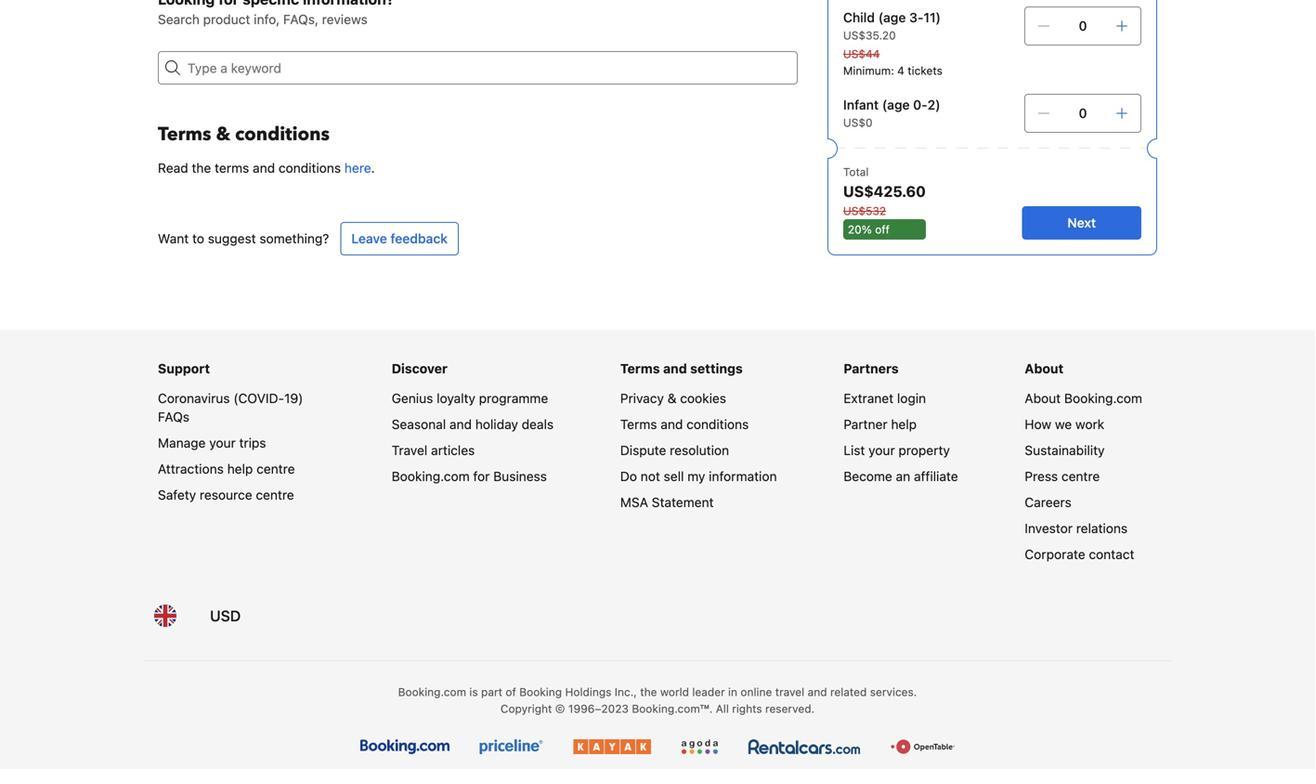 Task type: locate. For each thing, give the bounding box(es) containing it.
0 horizontal spatial your
[[209, 435, 236, 451]]

seasonal and holiday deals link
[[392, 417, 554, 432]]

booking.com image
[[360, 740, 450, 755], [360, 740, 450, 755]]

your
[[209, 435, 236, 451], [869, 443, 896, 458]]

1 about from the top
[[1025, 361, 1064, 376]]

business
[[494, 469, 547, 484]]

your up attractions help centre link
[[209, 435, 236, 451]]

genius loyalty programme
[[392, 391, 548, 406]]

about up how
[[1025, 391, 1061, 406]]

0 horizontal spatial help
[[227, 461, 253, 477]]

cookies
[[680, 391, 727, 406]]

1 vertical spatial the
[[640, 686, 657, 699]]

about booking.com link
[[1025, 391, 1143, 406]]

partner
[[844, 417, 888, 432]]

centre down trips
[[257, 461, 295, 477]]

read the terms and conditions here .
[[158, 160, 375, 176]]

faqs
[[158, 409, 190, 425]]

1 vertical spatial about
[[1025, 391, 1061, 406]]

next
[[1068, 215, 1097, 230]]

to
[[192, 231, 204, 246]]

privacy & cookies link
[[621, 391, 727, 406]]

your down partner help link at the bottom right
[[869, 443, 896, 458]]

dispute
[[621, 443, 667, 458]]

and for terms and conditions
[[661, 417, 683, 432]]

0 horizontal spatial the
[[192, 160, 211, 176]]

booking.com is part of booking holdings inc., the world leader in online travel and related services. copyright © 1996–2023 booking.com™. all rights reserved.
[[398, 686, 917, 716]]

centre down sustainability
[[1062, 469, 1100, 484]]

attractions
[[158, 461, 224, 477]]

and up privacy & cookies link
[[663, 361, 687, 376]]

centre for attractions help centre
[[257, 461, 295, 477]]

how we work
[[1025, 417, 1105, 432]]

(age left 3-
[[879, 10, 906, 25]]

conditions up the read the terms and conditions here .
[[235, 122, 330, 147]]

booking.com inside "booking.com is part of booking holdings inc., the world leader in online travel and related services. copyright © 1996–2023 booking.com™. all rights reserved."
[[398, 686, 467, 699]]

help down trips
[[227, 461, 253, 477]]

booking.com left is
[[398, 686, 467, 699]]

0 vertical spatial help
[[891, 417, 917, 432]]

sustainability link
[[1025, 443, 1105, 458]]

0 horizontal spatial &
[[216, 122, 231, 147]]

1 vertical spatial booking.com
[[392, 469, 470, 484]]

1 horizontal spatial your
[[869, 443, 896, 458]]

booking.com down travel articles link
[[392, 469, 470, 484]]

rights
[[732, 702, 763, 716]]

2 about from the top
[[1025, 391, 1061, 406]]

centre right resource in the left of the page
[[256, 487, 294, 503]]

work
[[1076, 417, 1105, 432]]

terms
[[215, 160, 249, 176]]

faqs,
[[283, 12, 319, 27]]

press
[[1025, 469, 1059, 484]]

reserved.
[[766, 702, 815, 716]]

2 0 from the top
[[1079, 105, 1088, 121]]

Type a keyword field
[[180, 51, 798, 85]]

the inside "booking.com is part of booking holdings inc., the world leader in online travel and related services. copyright © 1996–2023 booking.com™. all rights reserved."
[[640, 686, 657, 699]]

terms up privacy
[[621, 361, 660, 376]]

0 vertical spatial about
[[1025, 361, 1064, 376]]

read
[[158, 160, 188, 176]]

terms up the read
[[158, 122, 211, 147]]

infant
[[844, 97, 879, 112]]

genius
[[392, 391, 433, 406]]

sell
[[664, 469, 684, 484]]

holiday
[[476, 417, 518, 432]]

partner help link
[[844, 417, 917, 432]]

us$44
[[844, 47, 880, 60]]

booking.com up work
[[1065, 391, 1143, 406]]

agoda image
[[681, 740, 719, 755], [681, 740, 719, 755]]

coronavirus (covid-19) faqs link
[[158, 391, 303, 425]]

here link
[[345, 160, 371, 176]]

conditions left here link
[[279, 160, 341, 176]]

conditions down cookies
[[687, 417, 749, 432]]

corporate contact link
[[1025, 547, 1135, 562]]

the
[[192, 160, 211, 176], [640, 686, 657, 699]]

usd button
[[199, 594, 252, 638]]

the right the read
[[192, 160, 211, 176]]

(age inside infant (age 0-2) us$0
[[883, 97, 910, 112]]

0 vertical spatial conditions
[[235, 122, 330, 147]]

extranet login link
[[844, 391, 927, 406]]

and right the travel
[[808, 686, 828, 699]]

conditions for terms & conditions
[[235, 122, 330, 147]]

msa statement
[[621, 495, 714, 510]]

20%
[[848, 223, 872, 236]]

1996–2023
[[569, 702, 629, 716]]

rentalcars image
[[749, 740, 861, 755], [749, 740, 861, 755]]

inc.,
[[615, 686, 637, 699]]

travel articles link
[[392, 443, 475, 458]]

1 vertical spatial terms
[[621, 361, 660, 376]]

0 vertical spatial booking.com
[[1065, 391, 1143, 406]]

terms
[[158, 122, 211, 147], [621, 361, 660, 376], [621, 417, 657, 432]]

leave feedback button
[[340, 222, 459, 256]]

conditions
[[235, 122, 330, 147], [279, 160, 341, 176], [687, 417, 749, 432]]

articles
[[431, 443, 475, 458]]

list
[[844, 443, 865, 458]]

deals
[[522, 417, 554, 432]]

travel articles
[[392, 443, 475, 458]]

& up terms at left top
[[216, 122, 231, 147]]

your for manage
[[209, 435, 236, 451]]

1 vertical spatial 0
[[1079, 105, 1088, 121]]

priceline.com image
[[479, 740, 543, 755], [479, 740, 543, 755]]

attractions help centre
[[158, 461, 295, 477]]

(age for infant
[[883, 97, 910, 112]]

0 vertical spatial 0
[[1079, 18, 1088, 33]]

0 for child (age 3-11)
[[1079, 18, 1088, 33]]

(age inside "child (age 3-11) us$35.20"
[[879, 10, 906, 25]]

become
[[844, 469, 893, 484]]

1 horizontal spatial help
[[891, 417, 917, 432]]

help up list your property link
[[891, 417, 917, 432]]

1 vertical spatial (age
[[883, 97, 910, 112]]

about up the about booking.com 'link'
[[1025, 361, 1064, 376]]

msa
[[621, 495, 649, 510]]

(age left 0-
[[883, 97, 910, 112]]

(covid-
[[234, 391, 284, 406]]

2 vertical spatial terms
[[621, 417, 657, 432]]

online
[[741, 686, 773, 699]]

corporate contact
[[1025, 547, 1135, 562]]

booking.com for booking.com for business
[[392, 469, 470, 484]]

opentable image
[[891, 740, 955, 755], [891, 740, 955, 755]]

1 vertical spatial &
[[668, 391, 677, 406]]

and
[[253, 160, 275, 176], [663, 361, 687, 376], [450, 417, 472, 432], [661, 417, 683, 432], [808, 686, 828, 699]]

terms for terms and conditions
[[621, 417, 657, 432]]

&
[[216, 122, 231, 147], [668, 391, 677, 406]]

terms down privacy
[[621, 417, 657, 432]]

and for seasonal and holiday deals
[[450, 417, 472, 432]]

help for attractions
[[227, 461, 253, 477]]

terms & conditions
[[158, 122, 330, 147]]

list your property
[[844, 443, 951, 458]]

about booking.com
[[1025, 391, 1143, 406]]

0 vertical spatial the
[[192, 160, 211, 176]]

1 horizontal spatial &
[[668, 391, 677, 406]]

and down 'privacy & cookies'
[[661, 417, 683, 432]]

extranet
[[844, 391, 894, 406]]

and inside "booking.com is part of booking holdings inc., the world leader in online travel and related services. copyright © 1996–2023 booking.com™. all rights reserved."
[[808, 686, 828, 699]]

in
[[729, 686, 738, 699]]

part
[[481, 686, 503, 699]]

1 horizontal spatial the
[[640, 686, 657, 699]]

1 vertical spatial help
[[227, 461, 253, 477]]

& for privacy
[[668, 391, 677, 406]]

booking.com for booking.com is part of booking holdings inc., the world leader in online travel and related services. copyright © 1996–2023 booking.com™. all rights reserved.
[[398, 686, 467, 699]]

2 vertical spatial booking.com
[[398, 686, 467, 699]]

safety resource centre
[[158, 487, 294, 503]]

kayak image
[[573, 740, 651, 755], [573, 740, 651, 755]]

and down the loyalty
[[450, 417, 472, 432]]

2 vertical spatial conditions
[[687, 417, 749, 432]]

property
[[899, 443, 951, 458]]

booking.com for business
[[392, 469, 547, 484]]

11)
[[924, 10, 941, 25]]

0 vertical spatial (age
[[879, 10, 906, 25]]

0 vertical spatial terms
[[158, 122, 211, 147]]

press centre
[[1025, 469, 1100, 484]]

the right inc., at the bottom of page
[[640, 686, 657, 699]]

0 vertical spatial &
[[216, 122, 231, 147]]

& up terms and conditions "link"
[[668, 391, 677, 406]]

1 0 from the top
[[1079, 18, 1088, 33]]

terms and conditions
[[621, 417, 749, 432]]

an
[[896, 469, 911, 484]]

1 vertical spatial conditions
[[279, 160, 341, 176]]



Task type: vqa. For each thing, say whether or not it's contained in the screenshot.


Task type: describe. For each thing, give the bounding box(es) containing it.
loyalty
[[437, 391, 476, 406]]

info,
[[254, 12, 280, 27]]

world
[[661, 686, 689, 699]]

relations
[[1077, 521, 1128, 536]]

for
[[473, 469, 490, 484]]

manage
[[158, 435, 206, 451]]

discover
[[392, 361, 448, 376]]

leader
[[693, 686, 725, 699]]

coronavirus (covid-19) faqs
[[158, 391, 303, 425]]

dispute resolution
[[621, 443, 730, 458]]

terms for terms & conditions
[[158, 122, 211, 147]]

we
[[1056, 417, 1073, 432]]

sustainability
[[1025, 443, 1105, 458]]

your for list
[[869, 443, 896, 458]]

coronavirus
[[158, 391, 230, 406]]

help for partner
[[891, 417, 917, 432]]

not
[[641, 469, 661, 484]]

and right terms at left top
[[253, 160, 275, 176]]

is
[[470, 686, 478, 699]]

safety resource centre link
[[158, 487, 294, 503]]

become an affiliate
[[844, 469, 959, 484]]

become an affiliate link
[[844, 469, 959, 484]]

about for about booking.com
[[1025, 391, 1061, 406]]

want
[[158, 231, 189, 246]]

careers link
[[1025, 495, 1072, 510]]

total us$425.60 us$532 20% off
[[844, 165, 926, 236]]

4
[[898, 64, 905, 77]]

us$44 minimum: 4 tickets
[[844, 47, 943, 77]]

holdings
[[565, 686, 612, 699]]

us$425.60
[[844, 183, 926, 200]]

dispute resolution link
[[621, 443, 730, 458]]

suggest
[[208, 231, 256, 246]]

privacy
[[621, 391, 664, 406]]

affiliate
[[914, 469, 959, 484]]

corporate
[[1025, 547, 1086, 562]]

leave
[[352, 231, 387, 246]]

genius loyalty programme link
[[392, 391, 548, 406]]

3-
[[910, 10, 924, 25]]

total
[[844, 165, 869, 178]]

(age for child
[[879, 10, 906, 25]]

terms for terms and settings
[[621, 361, 660, 376]]

us$0
[[844, 116, 873, 129]]

statement
[[652, 495, 714, 510]]

resource
[[200, 487, 252, 503]]

us$35.20
[[844, 29, 896, 42]]

terms and settings
[[621, 361, 743, 376]]

resolution
[[670, 443, 730, 458]]

do not sell my information link
[[621, 469, 777, 484]]

booking
[[520, 686, 562, 699]]

seasonal and holiday deals
[[392, 417, 554, 432]]

contact
[[1089, 547, 1135, 562]]

attractions help centre link
[[158, 461, 295, 477]]

child
[[844, 10, 875, 25]]

us$532
[[844, 204, 887, 217]]

reviews
[[322, 12, 368, 27]]

search product info, faqs, reviews
[[158, 12, 368, 27]]

booking.com for business link
[[392, 469, 547, 484]]

want to suggest something?
[[158, 231, 329, 246]]

minimum:
[[844, 64, 895, 77]]

0 for infant (age 0-2)
[[1079, 105, 1088, 121]]

search
[[158, 12, 200, 27]]

& for terms
[[216, 122, 231, 147]]

partner help
[[844, 417, 917, 432]]

related
[[831, 686, 867, 699]]

child (age 3-11) us$35.20
[[844, 10, 941, 42]]

booking.com™.
[[632, 702, 713, 716]]

conditions for terms and conditions
[[687, 417, 749, 432]]

leave feedback
[[352, 231, 448, 246]]

manage your trips
[[158, 435, 266, 451]]

safety
[[158, 487, 196, 503]]

services.
[[870, 686, 917, 699]]

press centre link
[[1025, 469, 1100, 484]]

product
[[203, 12, 250, 27]]

do
[[621, 469, 637, 484]]

about for about
[[1025, 361, 1064, 376]]

and for terms and settings
[[663, 361, 687, 376]]

centre for safety resource centre
[[256, 487, 294, 503]]

msa statement link
[[621, 495, 714, 510]]

partners
[[844, 361, 899, 376]]

infant (age 0-2) us$0
[[844, 97, 941, 129]]

login
[[898, 391, 927, 406]]

investor relations
[[1025, 521, 1128, 536]]

careers
[[1025, 495, 1072, 510]]

support
[[158, 361, 210, 376]]

list your property link
[[844, 443, 951, 458]]

of
[[506, 686, 517, 699]]

next button
[[1023, 206, 1142, 240]]



